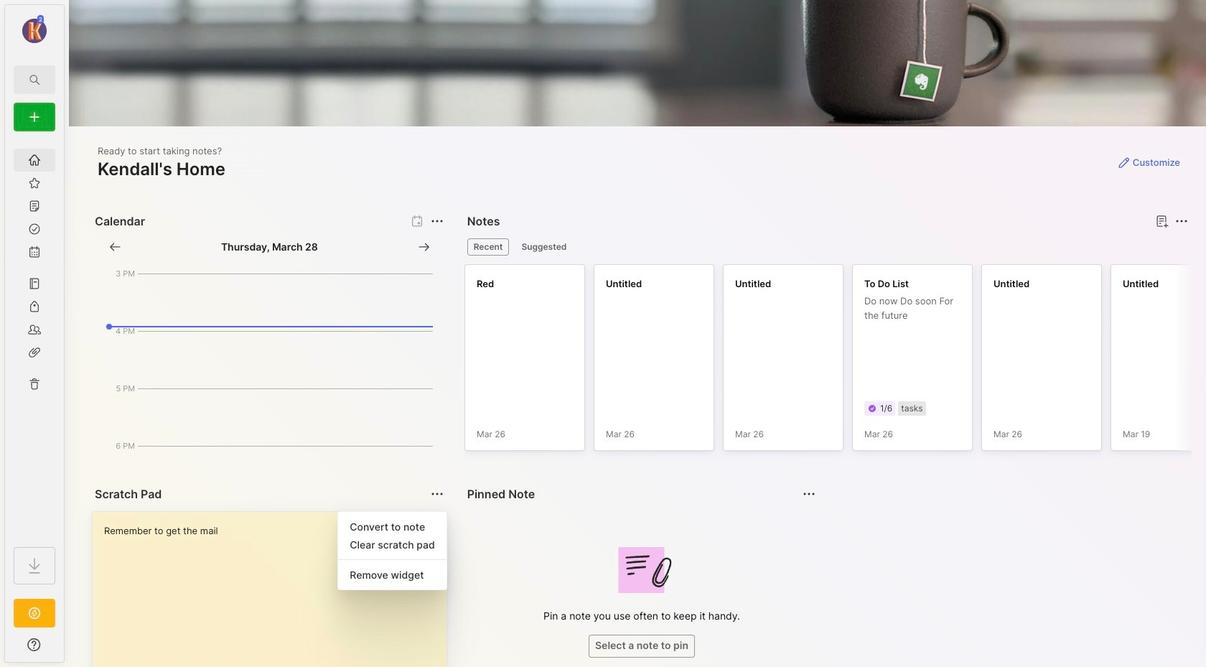 Task type: locate. For each thing, give the bounding box(es) containing it.
tab list
[[467, 238, 1186, 256]]

home image
[[27, 153, 42, 167]]

tab
[[467, 238, 509, 256], [515, 238, 573, 256]]

dropdown list menu
[[338, 518, 446, 584]]

0 horizontal spatial tab
[[467, 238, 509, 256]]

click to expand image
[[63, 640, 74, 658]]

Choose date to view field
[[221, 240, 318, 254]]

upgrade image
[[26, 605, 43, 622]]

1 tab from the left
[[467, 238, 509, 256]]

1 horizontal spatial tab
[[515, 238, 573, 256]]

tree
[[5, 140, 64, 534]]

row group
[[464, 264, 1206, 460]]

more actions image
[[428, 213, 446, 230], [1173, 213, 1190, 230], [428, 485, 446, 503]]

2 tab from the left
[[515, 238, 573, 256]]

More actions field
[[427, 211, 447, 231], [1172, 211, 1192, 231], [427, 484, 447, 504]]



Task type: describe. For each thing, give the bounding box(es) containing it.
tree inside main element
[[5, 140, 64, 534]]

main element
[[0, 0, 69, 667]]

edit search image
[[26, 71, 43, 88]]

Account field
[[5, 14, 64, 45]]

WHAT'S NEW field
[[5, 633, 64, 656]]

Start writing… text field
[[104, 512, 446, 667]]



Task type: vqa. For each thing, say whether or not it's contained in the screenshot.
Drive
no



